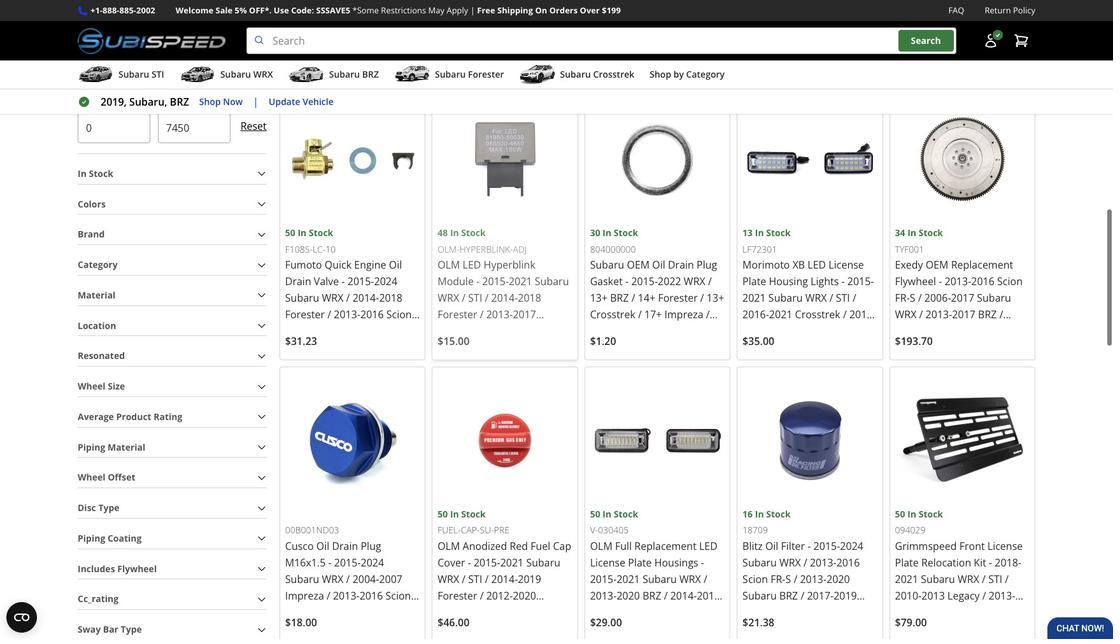 Task type: vqa. For each thing, say whether or not it's contained in the screenshot.


Task type: describe. For each thing, give the bounding box(es) containing it.
scion inside 16 in stock 18709 blitz oil filter - 2015-2024 subaru wrx / 2013-2016 scion fr-s / 2013-2020 subaru brz / 2017-2019 toyota 86
[[743, 572, 768, 586]]

led inside 50 in stock v-030405 olm full replacement led license plate housings - 2015-2021 subaru wrx / 2013-2020 brz / 2014-2018 forester / 2016-2021 crosstrek / 2017-2020 impreza
[[699, 539, 718, 553]]

average
[[78, 410, 114, 422]]

full
[[615, 539, 632, 553]]

2012-
[[486, 589, 513, 603]]

$79.00
[[895, 615, 927, 629]]

olm-
[[438, 243, 460, 255]]

in for cap-
[[450, 508, 459, 520]]

welcome sale 5% off*. use code: sssave5 *some restrictions may apply | free shipping on orders over $199
[[176, 4, 621, 16]]

Min text field
[[78, 112, 150, 143]]

stock for morimoto
[[766, 226, 791, 239]]

1 vertical spatial 2017
[[953, 307, 976, 321]]

$31.23
[[285, 334, 317, 348]]

hyperblink-
[[460, 243, 513, 255]]

1833
[[280, 35, 300, 47]]

morimoto xb led license plate housing lights - 2015-2021 subaru wrx / sti / 2016-2021 crosstrek / 2011-2017 impreza / 2013-2016 scion fr-s / 2013-2020 subaru brz / 2017-2019 toyota 86 image
[[743, 91, 878, 226]]

s inside 00b001nd03 cusco oil drain plug m16x1.5 - 2015-2024 subaru wrx / 2004-2007 impreza / 2013-2016 scion fr-s / 2013-2024 subaru brz / 2017-2020 toyota 86
[[300, 605, 306, 619]]

00b001nd03 cusco oil drain plug m16x1.5 - 2015-2024 subaru wrx / 2004-2007 impreza / 2013-2016 scion fr-s / 2013-2024 subaru brz / 2017-2020 toyota 86
[[285, 524, 412, 636]]

1 horizontal spatial |
[[471, 4, 475, 16]]

includes flywheel
[[78, 562, 157, 574]]

- inside 00b001nd03 cusco oil drain plug m16x1.5 - 2015-2024 subaru wrx / 2004-2007 impreza / 2013-2016 scion fr-s / 2013-2024 subaru brz / 2017-2020 toyota 86
[[328, 555, 332, 569]]

2019,
[[101, 95, 127, 109]]

type inside 'dropdown button'
[[98, 501, 120, 514]]

kit
[[974, 555, 987, 569]]

2004-
[[353, 572, 379, 586]]

34
[[895, 226, 906, 239]]

subaru,
[[129, 95, 167, 109]]

policy
[[1014, 4, 1036, 16]]

subaru inside the subaru forester 'dropdown button'
[[435, 68, 466, 80]]

2007
[[379, 572, 403, 586]]

fr- inside 34 in stock tyf001 exedy oem replacement flywheel - 2013-2016 scion fr-s / 2006-2017 subaru wrx / 2013-2017 brz / 2006-2009 forester xt
[[895, 291, 910, 305]]

red
[[510, 539, 528, 553]]

crosstrek inside 30 in stock 804000000 subaru oem oil drain plug gasket - 2015-2022 wrx / 13+ brz / 14+ forester / 13+ crosstrek / 17+ impreza / 2013+ fr-s / brz / 86
[[590, 307, 636, 321]]

fumoto
[[285, 258, 322, 272]]

includes
[[78, 562, 115, 574]]

a subaru brz thumbnail image image
[[288, 65, 324, 84]]

50 in stock fuel-cap-su-pre olm anodized red fuel cap cover - 2015-2021 subaru wrx / sti / 2014-2019 forester / 2012-2020 impreza / 2013-2016 scion fr-s / 2013-2020 subaru brz / 2017-2019 toyota 86
[[438, 508, 572, 640]]

faq link
[[949, 4, 965, 17]]

10
[[326, 243, 336, 255]]

faq
[[949, 4, 965, 16]]

$35.00
[[743, 334, 775, 348]]

fr- inside 30 in stock 804000000 subaru oem oil drain plug gasket - 2015-2022 wrx / 13+ brz / 14+ forester / 13+ crosstrek / 17+ impreza / 2013+ fr-s / brz / 86
[[622, 324, 637, 338]]

subaru inside 30 in stock 804000000 subaru oem oil drain plug gasket - 2015-2022 wrx / 13+ brz / 14+ forester / 13+ crosstrek / 17+ impreza / 2013+ fr-s / brz / 86
[[590, 258, 624, 272]]

- inside 16 in stock 18709 blitz oil filter - 2015-2024 subaru wrx / 2013-2016 scion fr-s / 2013-2020 subaru brz / 2017-2019 toyota 86
[[808, 539, 811, 553]]

1 13+ from the left
[[590, 291, 608, 305]]

2024 down 2004-
[[341, 605, 365, 619]]

2020 inside 50 in stock f108s-lc-10 fumoto quick engine oil drain valve - 2015-2024 subaru wrx / 2014-2018 forester / 2013-2016 scion fr-s / 2013-2020 subaru brz / 2017-2019 toyota 86
[[341, 324, 365, 338]]

brz inside 50 in stock v-030405 olm full replacement led license plate housings - 2015-2021 subaru wrx / 2013-2020 brz / 2014-2018 forester / 2016-2021 crosstrek / 2017-2020 impreza
[[643, 589, 662, 603]]

xt
[[990, 324, 1002, 338]]

48
[[438, 226, 448, 239]]

- inside 50 in stock f108s-lc-10 fumoto quick engine oil drain valve - 2015-2024 subaru wrx / 2014-2018 forester / 2013-2016 scion fr-s / 2013-2020 subaru brz / 2017-2019 toyota 86
[[342, 274, 345, 288]]

open widget image
[[6, 603, 37, 633]]

+1-888-885-2002
[[90, 4, 155, 16]]

wheel for wheel offset
[[78, 471, 105, 483]]

stock for cap-
[[461, 508, 486, 520]]

cap
[[553, 539, 572, 553]]

$18.00
[[285, 615, 317, 629]]

subaru brz
[[329, 68, 379, 80]]

wrx inside dropdown button
[[253, 68, 273, 80]]

replacement inside 34 in stock tyf001 exedy oem replacement flywheel - 2013-2016 scion fr-s / 2006-2017 subaru wrx / 2013-2017 brz / 2006-2009 forester xt
[[951, 258, 1014, 272]]

13
[[743, 226, 753, 239]]

2017- inside 50 in stock v-030405 olm full replacement led license plate housings - 2015-2021 subaru wrx / 2013-2020 brz / 2014-2018 forester / 2016-2021 crosstrek / 2017-2020 impreza
[[645, 622, 671, 636]]

scion inside the '50 in stock fuel-cap-su-pre olm anodized red fuel cap cover - 2015-2021 subaru wrx / sti / 2014-2019 forester / 2012-2020 impreza / 2013-2016 scion fr-s / 2013-2020 subaru brz / 2017-2019 toyota 86'
[[538, 605, 564, 619]]

legacy
[[948, 589, 980, 603]]

1 vertical spatial |
[[253, 95, 259, 109]]

48 in stock olm-hyperblink-adj
[[438, 226, 527, 255]]

piping for piping coating
[[78, 532, 105, 544]]

brz inside dropdown button
[[362, 68, 379, 80]]

885-
[[119, 4, 136, 16]]

2014- inside 50 in stock f108s-lc-10 fumoto quick engine oil drain valve - 2015-2024 subaru wrx / 2014-2018 forester / 2013-2016 scion fr-s / 2013-2020 subaru brz / 2017-2019 toyota 86
[[353, 291, 379, 305]]

sti inside the '50 in stock fuel-cap-su-pre olm anodized red fuel cap cover - 2015-2021 subaru wrx / sti / 2014-2019 forester / 2012-2020 impreza / 2013-2016 scion fr-s / 2013-2020 subaru brz / 2017-2019 toyota 86'
[[468, 572, 482, 586]]

by
[[674, 68, 684, 80]]

subaru inside subaru brz dropdown button
[[329, 68, 360, 80]]

fr- inside 13 in stock lf72301 morimoto xb led license plate housing lights - 2015- 2021 subaru wrx / sti / 2016-2021 crosstrek / 2011- 2017 impreza / 2013-2016 scion fr-s / 2013-2020 subaru brz / 2017-2019 toyota 86
[[771, 340, 786, 354]]

toyota inside 13 in stock lf72301 morimoto xb led license plate housing lights - 2015- 2021 subaru wrx / sti / 2016-2021 crosstrek / 2011- 2017 impreza / 2013-2016 scion fr-s / 2013-2020 subaru brz / 2017-2019 toyota 86
[[743, 374, 775, 388]]

subaru crosstrek
[[560, 68, 635, 80]]

oem for 2013-
[[926, 258, 949, 272]]

2016 inside 50 in stock f108s-lc-10 fumoto quick engine oil drain valve - 2015-2024 subaru wrx / 2014-2018 forester / 2013-2016 scion fr-s / 2013-2020 subaru brz / 2017-2019 toyota 86
[[361, 307, 384, 321]]

plug inside 00b001nd03 cusco oil drain plug m16x1.5 - 2015-2024 subaru wrx / 2004-2007 impreza / 2013-2016 scion fr-s / 2013-2024 subaru brz / 2017-2020 toyota 86
[[361, 539, 381, 553]]

stock for 030405
[[614, 508, 638, 520]]

fr- inside 50 in stock 094029 grimmspeed front license plate relocation kit - 2018- 2021 subaru wrx / sti / 2010-2013 legacy / 2013- 2016 scion fr-s / 2013-2021 subaru brz / 2017-2021 toyota 86
[[949, 605, 964, 619]]

in for hyperblink-
[[450, 226, 459, 239]]

2019 inside 13 in stock lf72301 morimoto xb led license plate housing lights - 2015- 2021 subaru wrx / sti / 2016-2021 crosstrek / 2011- 2017 impreza / 2013-2016 scion fr-s / 2013-2020 subaru brz / 2017-2019 toyota 86
[[834, 357, 857, 371]]

subaru inside subaru crosstrek dropdown button
[[560, 68, 591, 80]]

reset
[[241, 118, 267, 132]]

094029
[[895, 524, 926, 536]]

a subaru wrx thumbnail image image
[[180, 65, 215, 84]]

2017- inside 00b001nd03 cusco oil drain plug m16x1.5 - 2015-2024 subaru wrx / 2004-2007 impreza / 2013-2016 scion fr-s / 2013-2024 subaru brz / 2017-2020 toyota 86
[[313, 622, 340, 636]]

replacement inside 50 in stock v-030405 olm full replacement led license plate housings - 2015-2021 subaru wrx / 2013-2020 brz / 2014-2018 forester / 2016-2021 crosstrek / 2017-2020 impreza
[[635, 539, 697, 553]]

2016 inside the '50 in stock fuel-cap-su-pre olm anodized red fuel cap cover - 2015-2021 subaru wrx / sti / 2014-2019 forester / 2012-2020 impreza / 2013-2016 scion fr-s / 2013-2020 subaru brz / 2017-2019 toyota 86'
[[512, 605, 536, 619]]

subaru forester
[[435, 68, 504, 80]]

exedy
[[895, 258, 923, 272]]

anodized
[[463, 539, 507, 553]]

brz inside 00b001nd03 cusco oil drain plug m16x1.5 - 2015-2024 subaru wrx / 2004-2007 impreza / 2013-2016 scion fr-s / 2013-2024 subaru brz / 2017-2020 toyota 86
[[285, 622, 304, 636]]

scion inside 50 in stock 094029 grimmspeed front license plate relocation kit - 2018- 2021 subaru wrx / sti / 2010-2013 legacy / 2013- 2016 scion fr-s / 2013-2021 subaru brz / 2017-2021 toyota 86
[[921, 605, 947, 619]]

- inside 34 in stock tyf001 exedy oem replacement flywheel - 2013-2016 scion fr-s / 2006-2017 subaru wrx / 2013-2017 brz / 2006-2009 forester xt
[[939, 274, 942, 288]]

2019 inside 16 in stock 18709 blitz oil filter - 2015-2024 subaru wrx / 2013-2016 scion fr-s / 2013-2020 subaru brz / 2017-2019 toyota 86
[[834, 589, 857, 603]]

toyota inside 00b001nd03 cusco oil drain plug m16x1.5 - 2015-2024 subaru wrx / 2004-2007 impreza / 2013-2016 scion fr-s / 2013-2024 subaru brz / 2017-2020 toyota 86
[[366, 622, 398, 636]]

subaru inside 50 in stock v-030405 olm full replacement led license plate housings - 2015-2021 subaru wrx / 2013-2020 brz / 2014-2018 forester / 2016-2021 crosstrek / 2017-2020 impreza
[[643, 572, 677, 586]]

50 in stock 094029 grimmspeed front license plate relocation kit - 2018- 2021 subaru wrx / sti / 2010-2013 legacy / 2013- 2016 scion fr-s / 2013-2021 subaru brz / 2017-2021 toyota 86
[[895, 508, 1029, 640]]

olm inside 50 in stock v-030405 olm full replacement led license plate housings - 2015-2021 subaru wrx / 2013-2020 brz / 2014-2018 forester / 2016-2021 crosstrek / 2017-2020 impreza
[[590, 539, 613, 553]]

over
[[580, 4, 600, 16]]

2024 inside 16 in stock 18709 blitz oil filter - 2015-2024 subaru wrx / 2013-2016 scion fr-s / 2013-2020 subaru brz / 2017-2019 toyota 86
[[840, 539, 864, 553]]

2015- inside 50 in stock v-030405 olm full replacement led license plate housings - 2015-2021 subaru wrx / 2013-2020 brz / 2014-2018 forester / 2016-2021 crosstrek / 2017-2020 impreza
[[590, 572, 617, 586]]

olm anodized red fuel cap cover - 2015-2021 subaru wrx / sti / 2014-2019 forester / 2012-2020 impreza / 2013-2016 scion fr-s / 2013-2020 subaru brz / 2017-2019 toyota 86 image
[[438, 372, 572, 507]]

2018 inside 50 in stock f108s-lc-10 fumoto quick engine oil drain valve - 2015-2024 subaru wrx / 2014-2018 forester / 2013-2016 scion fr-s / 2013-2020 subaru brz / 2017-2019 toyota 86
[[379, 291, 403, 305]]

crosstrek inside subaru crosstrek dropdown button
[[593, 68, 635, 80]]

vehicle inside button
[[303, 95, 334, 107]]

30
[[590, 226, 601, 239]]

2018 inside 50 in stock v-030405 olm full replacement led license plate housings - 2015-2021 subaru wrx / 2013-2020 brz / 2014-2018 forester / 2016-2021 crosstrek / 2017-2020 impreza
[[697, 589, 721, 603]]

2024 up 2004-
[[361, 555, 384, 569]]

toyota inside 50 in stock 094029 grimmspeed front license plate relocation kit - 2018- 2021 subaru wrx / sti / 2010-2013 legacy / 2013- 2016 scion fr-s / 2013-2021 subaru brz / 2017-2021 toyota 86
[[895, 638, 928, 640]]

button image
[[984, 33, 999, 48]]

exedy oem replacement flywheel - 2013-2016 scion fr-s / 2006-2017 subaru wrx / 2013-2017 brz / 2006-2009 forester xt image
[[895, 91, 1030, 226]]

engine
[[354, 258, 386, 272]]

license inside 50 in stock v-030405 olm full replacement led license plate housings - 2015-2021 subaru wrx / 2013-2020 brz / 2014-2018 forester / 2016-2021 crosstrek / 2017-2020 impreza
[[590, 555, 626, 569]]

sway
[[78, 623, 101, 635]]

86 inside 13 in stock lf72301 morimoto xb led license plate housing lights - 2015- 2021 subaru wrx / sti / 2016-2021 crosstrek / 2011- 2017 impreza / 2013-2016 scion fr-s / 2013-2020 subaru brz / 2017-2019 toyota 86
[[778, 374, 789, 388]]

license inside 50 in stock 094029 grimmspeed front license plate relocation kit - 2018- 2021 subaru wrx / sti / 2010-2013 legacy / 2013- 2016 scion fr-s / 2013-2021 subaru brz / 2017-2021 toyota 86
[[988, 539, 1023, 553]]

stock for blitz
[[766, 508, 791, 520]]

maximum slider
[[254, 78, 267, 91]]

scion inside 13 in stock lf72301 morimoto xb led license plate housing lights - 2015- 2021 subaru wrx / sti / 2016-2021 crosstrek / 2011- 2017 impreza / 2013-2016 scion fr-s / 2013-2020 subaru brz / 2017-2019 toyota 86
[[743, 340, 768, 354]]

s inside 30 in stock 804000000 subaru oem oil drain plug gasket - 2015-2022 wrx / 13+ brz / 14+ forester / 13+ crosstrek / 17+ impreza / 2013+ fr-s / brz / 86
[[637, 324, 643, 338]]

2019 down red
[[518, 572, 541, 586]]

v-
[[590, 524, 598, 536]]

2021 inside the '50 in stock fuel-cap-su-pre olm anodized red fuel cap cover - 2015-2021 subaru wrx / sti / 2014-2019 forester / 2012-2020 impreza / 2013-2016 scion fr-s / 2013-2020 subaru brz / 2017-2019 toyota 86'
[[500, 555, 524, 569]]

$15.00
[[438, 334, 470, 348]]

shop by category
[[650, 68, 725, 80]]

2013+
[[590, 324, 619, 338]]

s inside 34 in stock tyf001 exedy oem replacement flywheel - 2013-2016 scion fr-s / 2006-2017 subaru wrx / 2013-2017 brz / 2006-2009 forester xt
[[910, 291, 916, 305]]

86 inside 00b001nd03 cusco oil drain plug m16x1.5 - 2015-2024 subaru wrx / 2004-2007 impreza / 2013-2016 scion fr-s / 2013-2024 subaru brz / 2017-2020 toyota 86
[[400, 622, 412, 636]]

2015- inside 16 in stock 18709 blitz oil filter - 2015-2024 subaru wrx / 2013-2016 scion fr-s / 2013-2020 subaru brz / 2017-2019 toyota 86
[[814, 539, 840, 553]]

$29.00
[[590, 615, 622, 629]]

- inside the '50 in stock fuel-cap-su-pre olm anodized red fuel cap cover - 2015-2021 subaru wrx / sti / 2014-2019 forester / 2012-2020 impreza / 2013-2016 scion fr-s / 2013-2020 subaru brz / 2017-2019 toyota 86'
[[468, 555, 471, 569]]

cusco oil drain plug m16x1.5 - 2015-2024 subaru wrx / 2004-2007 impreza / 2013-2016 scion fr-s / 2013-2024 subaru brz / 2017-2020 toyota 86 image
[[285, 372, 420, 507]]

update vehicle
[[269, 95, 334, 107]]

impreza inside 00b001nd03 cusco oil drain plug m16x1.5 - 2015-2024 subaru wrx / 2004-2007 impreza / 2013-2016 scion fr-s / 2013-2024 subaru brz / 2017-2020 toyota 86
[[285, 589, 324, 603]]

material button
[[78, 285, 267, 305]]

search
[[911, 35, 941, 47]]

2015- inside 13 in stock lf72301 morimoto xb led license plate housing lights - 2015- 2021 subaru wrx / sti / 2016-2021 crosstrek / 2011- 2017 impreza / 2013-2016 scion fr-s / 2013-2020 subaru brz / 2017-2019 toyota 86
[[848, 274, 874, 288]]

wrx inside 13 in stock lf72301 morimoto xb led license plate housing lights - 2015- 2021 subaru wrx / sti / 2016-2021 crosstrek / 2011- 2017 impreza / 2013-2016 scion fr-s / 2013-2020 subaru brz / 2017-2019 toyota 86
[[806, 291, 827, 305]]

search input field
[[247, 27, 957, 54]]

grimmspeed
[[895, 539, 957, 553]]

wheel offset
[[78, 471, 135, 483]]

a subaru crosstrek thumbnail image image
[[520, 65, 555, 84]]

tyf001
[[895, 243, 925, 255]]

flywheel inside 34 in stock tyf001 exedy oem replacement flywheel - 2013-2016 scion fr-s / 2006-2017 subaru wrx / 2013-2017 brz / 2006-2009 forester xt
[[895, 274, 936, 288]]

sssave5
[[316, 4, 350, 16]]

scion inside 00b001nd03 cusco oil drain plug m16x1.5 - 2015-2024 subaru wrx / 2004-2007 impreza / 2013-2016 scion fr-s / 2013-2024 subaru brz / 2017-2020 toyota 86
[[386, 589, 411, 603]]

sti inside "dropdown button"
[[152, 68, 164, 80]]

- inside 50 in stock 094029 grimmspeed front license plate relocation kit - 2018- 2021 subaru wrx / sti / 2010-2013 legacy / 2013- 2016 scion fr-s / 2013-2021 subaru brz / 2017-2021 toyota 86
[[989, 555, 993, 569]]

subaru forester button
[[394, 63, 504, 89]]

2017- inside 13 in stock lf72301 morimoto xb led license plate housing lights - 2015- 2021 subaru wrx / sti / 2016-2021 crosstrek / 2011- 2017 impreza / 2013-2016 scion fr-s / 2013-2020 subaru brz / 2017-2019 toyota 86
[[807, 357, 834, 371]]

search button
[[899, 30, 954, 52]]

shop now link
[[199, 95, 243, 109]]

$46.00
[[438, 615, 470, 629]]

888-
[[103, 4, 119, 16]]

wrx inside 50 in stock 094029 grimmspeed front license plate relocation kit - 2018- 2021 subaru wrx / sti / 2010-2013 legacy / 2013- 2016 scion fr-s / 2013-2021 subaru brz / 2017-2021 toyota 86
[[958, 572, 980, 586]]

compatible
[[302, 63, 351, 75]]

in stock
[[78, 167, 113, 179]]

price button
[[78, 52, 267, 71]]

stock for hyperblink-
[[461, 226, 486, 239]]

subaru inside subaru sti "dropdown button"
[[118, 68, 149, 80]]

wheel for wheel size
[[78, 380, 105, 392]]

brz inside 16 in stock 18709 blitz oil filter - 2015-2024 subaru wrx / 2013-2016 scion fr-s / 2013-2020 subaru brz / 2017-2019 toyota 86
[[780, 589, 798, 603]]

su-
[[480, 524, 494, 536]]

impreza inside the '50 in stock fuel-cap-su-pre olm anodized red fuel cap cover - 2015-2021 subaru wrx / sti / 2014-2019 forester / 2012-2020 impreza / 2013-2016 scion fr-s / 2013-2020 subaru brz / 2017-2019 toyota 86'
[[438, 605, 477, 619]]

forester inside the '50 in stock fuel-cap-su-pre olm anodized red fuel cap cover - 2015-2021 subaru wrx / sti / 2014-2019 forester / 2012-2020 impreza / 2013-2016 scion fr-s / 2013-2020 subaru brz / 2017-2019 toyota 86'
[[438, 589, 477, 603]]

+1-
[[90, 4, 103, 16]]

results
[[302, 35, 332, 47]]

morimoto
[[743, 258, 790, 272]]

subaru inside subaru wrx dropdown button
[[220, 68, 251, 80]]

2019 down 2012-
[[492, 638, 515, 640]]

only
[[280, 63, 299, 75]]

s inside 13 in stock lf72301 morimoto xb led license plate housing lights - 2015- 2021 subaru wrx / sti / 2016-2021 crosstrek / 2011- 2017 impreza / 2013-2016 scion fr-s / 2013-2020 subaru brz / 2017-2019 toyota 86
[[786, 340, 791, 354]]

wrx inside 00b001nd03 cusco oil drain plug m16x1.5 - 2015-2024 subaru wrx / 2004-2007 impreza / 2013-2016 scion fr-s / 2013-2024 subaru brz / 2017-2020 toyota 86
[[322, 572, 344, 586]]

2017 inside 13 in stock lf72301 morimoto xb led license plate housing lights - 2015- 2021 subaru wrx / sti / 2016-2021 crosstrek / 2011- 2017 impreza / 2013-2016 scion fr-s / 2013-2020 subaru brz / 2017-2019 toyota 86
[[743, 324, 766, 338]]

forester inside 34 in stock tyf001 exedy oem replacement flywheel - 2013-2016 scion fr-s / 2006-2017 subaru wrx / 2013-2017 brz / 2006-2009 forester xt
[[948, 324, 988, 338]]

2017- inside the '50 in stock fuel-cap-su-pre olm anodized red fuel cap cover - 2015-2021 subaru wrx / sti / 2014-2019 forester / 2012-2020 impreza / 2013-2016 scion fr-s / 2013-2020 subaru brz / 2017-2019 toyota 86'
[[466, 638, 492, 640]]

2015- inside 30 in stock 804000000 subaru oem oil drain plug gasket - 2015-2022 wrx / 13+ brz / 14+ forester / 13+ crosstrek / 17+ impreza / 2013+ fr-s / brz / 86
[[632, 274, 658, 288]]

location
[[78, 319, 116, 331]]

flywheel inside dropdown button
[[117, 562, 157, 574]]

bar
[[103, 623, 118, 635]]

subaru brz button
[[288, 63, 379, 89]]

shop for shop now
[[199, 95, 221, 107]]

impreza inside 13 in stock lf72301 morimoto xb led license plate housing lights - 2015- 2021 subaru wrx / sti / 2016-2021 crosstrek / 2011- 2017 impreza / 2013-2016 scion fr-s / 2013-2020 subaru brz / 2017-2019 toyota 86
[[769, 324, 808, 338]]

forester inside 50 in stock f108s-lc-10 fumoto quick engine oil drain valve - 2015-2024 subaru wrx / 2014-2018 forester / 2013-2016 scion fr-s / 2013-2020 subaru brz / 2017-2019 toyota 86
[[285, 307, 325, 321]]



Task type: locate. For each thing, give the bounding box(es) containing it.
Max text field
[[158, 112, 230, 143]]

fr- inside 16 in stock 18709 blitz oil filter - 2015-2024 subaru wrx / 2013-2016 scion fr-s / 2013-2020 subaru brz / 2017-2019 toyota 86
[[771, 572, 786, 586]]

86
[[679, 324, 691, 338], [400, 340, 412, 354], [778, 374, 789, 388], [778, 605, 789, 619], [400, 622, 412, 636], [553, 638, 565, 640], [930, 638, 942, 640]]

*some
[[353, 4, 379, 16]]

1 horizontal spatial plate
[[743, 274, 767, 288]]

2 olm from the left
[[590, 539, 613, 553]]

s inside 50 in stock 094029 grimmspeed front license plate relocation kit - 2018- 2021 subaru wrx / sti / 2010-2013 legacy / 2013- 2016 scion fr-s / 2013-2021 subaru brz / 2017-2021 toyota 86
[[964, 605, 970, 619]]

2016 inside 50 in stock 094029 grimmspeed front license plate relocation kit - 2018- 2021 subaru wrx / sti / 2010-2013 legacy / 2013- 2016 scion fr-s / 2013-2021 subaru brz / 2017-2021 toyota 86
[[895, 605, 919, 619]]

$193.70
[[895, 334, 933, 348]]

type
[[98, 501, 120, 514], [121, 623, 142, 635]]

0 vertical spatial material
[[78, 288, 116, 301]]

olm inside the '50 in stock fuel-cap-su-pre olm anodized red fuel cap cover - 2015-2021 subaru wrx / sti / 2014-2019 forester / 2012-2020 impreza / 2013-2016 scion fr-s / 2013-2020 subaru brz / 2017-2019 toyota 86'
[[438, 539, 460, 553]]

drain inside 50 in stock f108s-lc-10 fumoto quick engine oil drain valve - 2015-2024 subaru wrx / 2014-2018 forester / 2013-2016 scion fr-s / 2013-2020 subaru brz / 2017-2019 toyota 86
[[285, 274, 311, 288]]

1 horizontal spatial license
[[829, 258, 864, 272]]

in up the colors
[[78, 167, 87, 179]]

0 horizontal spatial flywheel
[[117, 562, 157, 574]]

2018
[[379, 291, 403, 305], [697, 589, 721, 603]]

wrx inside 16 in stock 18709 blitz oil filter - 2015-2024 subaru wrx / 2013-2016 scion fr-s / 2013-2020 subaru brz / 2017-2019 toyota 86
[[780, 555, 801, 569]]

0 vertical spatial shop
[[650, 68, 671, 80]]

2016 inside 13 in stock lf72301 morimoto xb led license plate housing lights - 2015- 2021 subaru wrx / sti / 2016-2021 crosstrek / 2011- 2017 impreza / 2013-2016 scion fr-s / 2013-2020 subaru brz / 2017-2019 toyota 86
[[843, 324, 867, 338]]

stock for subaru
[[614, 226, 638, 239]]

50 inside 50 in stock f108s-lc-10 fumoto quick engine oil drain valve - 2015-2024 subaru wrx / 2014-2018 forester / 2013-2016 scion fr-s / 2013-2020 subaru brz / 2017-2019 toyota 86
[[285, 226, 295, 239]]

stock for exedy
[[919, 226, 943, 239]]

1 olm from the left
[[438, 539, 460, 553]]

subaru inside 34 in stock tyf001 exedy oem replacement flywheel - 2013-2016 scion fr-s / 2006-2017 subaru wrx / 2013-2017 brz / 2006-2009 forester xt
[[977, 291, 1012, 305]]

oil inside 16 in stock 18709 blitz oil filter - 2015-2024 subaru wrx / 2013-2016 scion fr-s / 2013-2020 subaru brz / 2017-2019 toyota 86
[[766, 539, 779, 553]]

impreza down $29.00
[[590, 638, 629, 640]]

50 in stock f108s-lc-10 fumoto quick engine oil drain valve - 2015-2024 subaru wrx / 2014-2018 forester / 2013-2016 scion fr-s / 2013-2020 subaru brz / 2017-2019 toyota 86
[[285, 226, 412, 354]]

impreza down the housing in the top of the page
[[769, 324, 808, 338]]

resonated
[[78, 349, 125, 361]]

plate
[[743, 274, 767, 288], [628, 555, 652, 569], [895, 555, 919, 569]]

cap-
[[461, 524, 480, 536]]

material down average product rating
[[108, 441, 145, 453]]

min
[[78, 98, 94, 110]]

1 horizontal spatial vehicle
[[380, 63, 411, 75]]

housing
[[769, 274, 808, 288]]

brz inside 34 in stock tyf001 exedy oem replacement flywheel - 2013-2016 scion fr-s / 2006-2017 subaru wrx / 2013-2017 brz / 2006-2009 forester xt
[[979, 307, 997, 321]]

- right the housings
[[701, 555, 705, 569]]

subaru wrx button
[[180, 63, 273, 89]]

flywheel down coating
[[117, 562, 157, 574]]

sti up subaru,
[[152, 68, 164, 80]]

stock up hyperblink-
[[461, 226, 486, 239]]

13 in stock lf72301 morimoto xb led license plate housing lights - 2015- 2021 subaru wrx / sti / 2016-2021 crosstrek / 2011- 2017 impreza / 2013-2016 scion fr-s / 2013-2020 subaru brz / 2017-2019 toyota 86
[[743, 226, 876, 388]]

oil
[[389, 258, 402, 272], [653, 258, 666, 272], [316, 539, 330, 553], [766, 539, 779, 553]]

1 wheel from the top
[[78, 380, 105, 392]]

sti down lights
[[836, 291, 850, 305]]

0 vertical spatial piping
[[78, 441, 105, 453]]

1 vertical spatial led
[[699, 539, 718, 553]]

2016- up $35.00
[[743, 307, 769, 321]]

drain down the 00b001nd03
[[332, 539, 358, 553]]

| left free
[[471, 4, 475, 16]]

0 vertical spatial replacement
[[951, 258, 1014, 272]]

stock inside dropdown button
[[89, 167, 113, 179]]

disc type button
[[78, 498, 267, 518]]

2019, subaru, brz
[[101, 95, 189, 109]]

- right valve
[[342, 274, 345, 288]]

in right 16
[[755, 508, 764, 520]]

1 vertical spatial piping
[[78, 532, 105, 544]]

oil right engine
[[389, 258, 402, 272]]

wheel offset button
[[78, 468, 267, 487]]

in for 030405
[[603, 508, 612, 520]]

plate down full
[[628, 555, 652, 569]]

2 piping from the top
[[78, 532, 105, 544]]

in up 094029
[[908, 508, 917, 520]]

oil down the 00b001nd03
[[316, 539, 330, 553]]

00b001nd03
[[285, 524, 339, 536]]

in for lc-
[[298, 226, 307, 239]]

impreza
[[665, 307, 704, 321], [769, 324, 808, 338], [285, 589, 324, 603], [438, 605, 477, 619], [590, 638, 629, 640]]

wrx down 'm16x1.5'
[[322, 572, 344, 586]]

2 horizontal spatial plate
[[895, 555, 919, 569]]

license down full
[[590, 555, 626, 569]]

2 vertical spatial 2014-
[[671, 589, 697, 603]]

1 horizontal spatial 2018
[[697, 589, 721, 603]]

1 vertical spatial plug
[[361, 539, 381, 553]]

1 horizontal spatial drain
[[332, 539, 358, 553]]

2018 down engine
[[379, 291, 403, 305]]

wrx down the housings
[[680, 572, 701, 586]]

0 horizontal spatial |
[[253, 95, 259, 109]]

stock inside 13 in stock lf72301 morimoto xb led license plate housing lights - 2015- 2021 subaru wrx / sti / 2016-2021 crosstrek / 2011- 2017 impreza / 2013-2016 scion fr-s / 2013-2020 subaru brz / 2017-2019 toyota 86
[[766, 226, 791, 239]]

oil right blitz
[[766, 539, 779, 553]]

shop left now
[[199, 95, 221, 107]]

led left blitz
[[699, 539, 718, 553]]

oem down 804000000
[[627, 258, 650, 272]]

wrx up legacy
[[958, 572, 980, 586]]

0 vertical spatial drain
[[668, 258, 694, 272]]

in stock button
[[78, 164, 267, 183]]

1 vertical spatial wheel
[[78, 471, 105, 483]]

in inside 13 in stock lf72301 morimoto xb led license plate housing lights - 2015- 2021 subaru wrx / sti / 2016-2021 crosstrek / 2011- 2017 impreza / 2013-2016 scion fr-s / 2013-2020 subaru brz / 2017-2019 toyota 86
[[755, 226, 764, 239]]

brz inside 50 in stock f108s-lc-10 fumoto quick engine oil drain valve - 2015-2024 subaru wrx / 2014-2018 forester / 2013-2016 scion fr-s / 2013-2020 subaru brz / 2017-2019 toyota 86
[[285, 340, 304, 354]]

oil up 2022
[[653, 258, 666, 272]]

oem
[[627, 258, 650, 272], [926, 258, 949, 272]]

plug up 2004-
[[361, 539, 381, 553]]

shop inside dropdown button
[[650, 68, 671, 80]]

34 in stock tyf001 exedy oem replacement flywheel - 2013-2016 scion fr-s / 2006-2017 subaru wrx / 2013-2017 brz / 2006-2009 forester xt
[[895, 226, 1023, 338]]

0 horizontal spatial type
[[98, 501, 120, 514]]

1 vertical spatial type
[[121, 623, 142, 635]]

0 horizontal spatial 2018
[[379, 291, 403, 305]]

2 horizontal spatial license
[[988, 539, 1023, 553]]

wrx down filter in the bottom right of the page
[[780, 555, 801, 569]]

f108s-
[[285, 243, 313, 255]]

2015- down full
[[590, 572, 617, 586]]

- right lights
[[842, 274, 845, 288]]

a subaru sti thumbnail image image
[[78, 65, 113, 84]]

1 horizontal spatial oem
[[926, 258, 949, 272]]

plate inside 13 in stock lf72301 morimoto xb led license plate housing lights - 2015- 2021 subaru wrx / sti / 2016-2021 crosstrek / 2011- 2017 impreza / 2013-2016 scion fr-s / 2013-2020 subaru brz / 2017-2019 toyota 86
[[743, 274, 767, 288]]

2017- inside 50 in stock 094029 grimmspeed front license plate relocation kit - 2018- 2021 subaru wrx / sti / 2010-2013 legacy / 2013- 2016 scion fr-s / 2013-2021 subaru brz / 2017-2021 toyota 86
[[960, 622, 986, 636]]

0 vertical spatial flywheel
[[895, 274, 936, 288]]

2 vertical spatial 2017
[[743, 324, 766, 338]]

wheel size
[[78, 380, 125, 392]]

rating
[[154, 410, 182, 422]]

relocation
[[922, 555, 972, 569]]

0 horizontal spatial license
[[590, 555, 626, 569]]

0 horizontal spatial plug
[[361, 539, 381, 553]]

$1.20
[[590, 334, 616, 348]]

wrx right 2022
[[684, 274, 706, 288]]

50 up f108s-
[[285, 226, 295, 239]]

category
[[78, 258, 118, 270]]

in right 48
[[450, 226, 459, 239]]

drain inside 00b001nd03 cusco oil drain plug m16x1.5 - 2015-2024 subaru wrx / 2004-2007 impreza / 2013-2016 scion fr-s / 2013-2024 subaru brz / 2017-2020 toyota 86
[[332, 539, 358, 553]]

adj
[[513, 243, 527, 255]]

s inside 50 in stock f108s-lc-10 fumoto quick engine oil drain valve - 2015-2024 subaru wrx / 2014-2018 forester / 2013-2016 scion fr-s / 2013-2020 subaru brz / 2017-2019 toyota 86
[[300, 324, 306, 338]]

stock inside 48 in stock olm-hyperblink-adj
[[461, 226, 486, 239]]

1 oem from the left
[[627, 258, 650, 272]]

1 vertical spatial 2006-
[[895, 324, 922, 338]]

stock up cap-
[[461, 508, 486, 520]]

return
[[985, 4, 1011, 16]]

2019 right $31.23
[[340, 340, 363, 354]]

sti down 2018- at right
[[989, 572, 1003, 586]]

2015- down engine
[[348, 274, 374, 288]]

stock for lc-
[[309, 226, 333, 239]]

wrx down valve
[[322, 291, 344, 305]]

plate down the grimmspeed
[[895, 555, 919, 569]]

oil inside 50 in stock f108s-lc-10 fumoto quick engine oil drain valve - 2015-2024 subaru wrx / 2014-2018 forester / 2013-2016 scion fr-s / 2013-2020 subaru brz / 2017-2019 toyota 86
[[389, 258, 402, 272]]

2 horizontal spatial drain
[[668, 258, 694, 272]]

scion inside 50 in stock f108s-lc-10 fumoto quick engine oil drain valve - 2015-2024 subaru wrx / 2014-2018 forester / 2013-2016 scion fr-s / 2013-2020 subaru brz / 2017-2019 toyota 86
[[386, 307, 412, 321]]

1 vertical spatial material
[[108, 441, 145, 453]]

50 for lc-
[[285, 226, 295, 239]]

flywheel down exedy
[[895, 274, 936, 288]]

wrx down cover at the bottom left of page
[[438, 572, 459, 586]]

forester inside 'dropdown button'
[[468, 68, 504, 80]]

size
[[108, 380, 125, 392]]

in inside 50 in stock f108s-lc-10 fumoto quick engine oil drain valve - 2015-2024 subaru wrx / 2014-2018 forester / 2013-2016 scion fr-s / 2013-2020 subaru brz / 2017-2019 toyota 86
[[298, 226, 307, 239]]

minimum slider
[[78, 78, 90, 91]]

1 horizontal spatial olm
[[590, 539, 613, 553]]

1 horizontal spatial 2016-
[[743, 307, 769, 321]]

wrx left only
[[253, 68, 273, 80]]

2011-
[[850, 307, 876, 321]]

stock up 18709
[[766, 508, 791, 520]]

0 horizontal spatial drain
[[285, 274, 311, 288]]

1 vertical spatial vehicle
[[303, 95, 334, 107]]

wrx inside 30 in stock 804000000 subaru oem oil drain plug gasket - 2015-2022 wrx / 13+ brz / 14+ forester / 13+ crosstrek / 17+ impreza / 2013+ fr-s / brz / 86
[[684, 274, 706, 288]]

1 vertical spatial shop
[[199, 95, 221, 107]]

piping
[[78, 441, 105, 453], [78, 532, 105, 544]]

category button
[[78, 255, 267, 274]]

piping for piping material
[[78, 441, 105, 453]]

stock up lc-
[[309, 226, 333, 239]]

2015- right filter in the bottom right of the page
[[814, 539, 840, 553]]

0 vertical spatial 2017
[[951, 291, 975, 305]]

in for grimmspeed
[[908, 508, 917, 520]]

804000000
[[590, 243, 636, 255]]

front
[[960, 539, 985, 553]]

average product rating button
[[78, 407, 267, 427]]

2 13+ from the left
[[707, 291, 724, 305]]

2013- inside 50 in stock v-030405 olm full replacement led license plate housings - 2015-2021 subaru wrx / 2013-2020 brz / 2014-2018 forester / 2016-2021 crosstrek / 2017-2020 impreza
[[590, 589, 617, 603]]

0 vertical spatial led
[[808, 258, 826, 272]]

material up the location at the left of page
[[78, 288, 116, 301]]

16 in stock 18709 blitz oil filter - 2015-2024 subaru wrx / 2013-2016 scion fr-s / 2013-2020 subaru brz / 2017-2019 toyota 86
[[743, 508, 864, 619]]

wrx inside 50 in stock f108s-lc-10 fumoto quick engine oil drain valve - 2015-2024 subaru wrx / 2014-2018 forester / 2013-2016 scion fr-s / 2013-2020 subaru brz / 2017-2019 toyota 86
[[322, 291, 344, 305]]

piping inside dropdown button
[[78, 441, 105, 453]]

0 horizontal spatial 2006-
[[895, 324, 922, 338]]

xb
[[793, 258, 805, 272]]

piping down disc
[[78, 532, 105, 544]]

0 vertical spatial 2006-
[[925, 291, 951, 305]]

0 vertical spatial wheel
[[78, 380, 105, 392]]

1 vertical spatial license
[[988, 539, 1023, 553]]

0 vertical spatial 2018
[[379, 291, 403, 305]]

86 inside 16 in stock 18709 blitz oil filter - 2015-2024 subaru wrx / 2013-2016 scion fr-s / 2013-2020 subaru brz / 2017-2019 toyota 86
[[778, 605, 789, 619]]

2014- inside the '50 in stock fuel-cap-su-pre olm anodized red fuel cap cover - 2015-2021 subaru wrx / sti / 2014-2019 forester / 2012-2020 impreza / 2013-2016 scion fr-s / 2013-2020 subaru brz / 2017-2019 toyota 86'
[[491, 572, 518, 586]]

- up 2009
[[939, 274, 942, 288]]

in inside 30 in stock 804000000 subaru oem oil drain plug gasket - 2015-2022 wrx / 13+ brz / 14+ forester / 13+ crosstrek / 17+ impreza / 2013+ fr-s / brz / 86
[[603, 226, 612, 239]]

2015- inside the '50 in stock fuel-cap-su-pre olm anodized red fuel cap cover - 2015-2021 subaru wrx / sti / 2014-2019 forester / 2012-2020 impreza / 2013-2016 scion fr-s / 2013-2020 subaru brz / 2017-2019 toyota 86'
[[474, 555, 500, 569]]

code:
[[291, 4, 314, 16]]

shop for shop by category
[[650, 68, 671, 80]]

license up 2018- at right
[[988, 539, 1023, 553]]

2016- right $29.00
[[639, 605, 666, 619]]

stock inside 30 in stock 804000000 subaru oem oil drain plug gasket - 2015-2022 wrx / 13+ brz / 14+ forester / 13+ crosstrek / 17+ impreza / 2013+ fr-s / brz / 86
[[614, 226, 638, 239]]

my
[[365, 63, 378, 75]]

2014- down engine
[[353, 291, 379, 305]]

vehicle down a subaru brz thumbnail image
[[303, 95, 334, 107]]

2020 inside 16 in stock 18709 blitz oil filter - 2015-2024 subaru wrx / 2013-2016 scion fr-s / 2013-2020 subaru brz / 2017-2019 toyota 86
[[827, 572, 850, 586]]

type right disc
[[98, 501, 120, 514]]

stock up the colors
[[89, 167, 113, 179]]

wheel left size
[[78, 380, 105, 392]]

blitz oil filter - 2015-2024 subaru wrx / 2013-2016 scion fr-s / 2013-2020 subaru brz / 2017-2019 toyota 86 image
[[743, 372, 878, 507]]

brand
[[78, 228, 105, 240]]

type inside dropdown button
[[121, 623, 142, 635]]

2 oem from the left
[[926, 258, 949, 272]]

1 vertical spatial 2018
[[697, 589, 721, 603]]

0 horizontal spatial oem
[[627, 258, 650, 272]]

+1-888-885-2002 link
[[90, 4, 155, 17]]

oem right exedy
[[926, 258, 949, 272]]

86 inside the '50 in stock fuel-cap-su-pre olm anodized red fuel cap cover - 2015-2021 subaru wrx / sti / 2014-2019 forester / 2012-2020 impreza / 2013-2016 scion fr-s / 2013-2020 subaru brz / 2017-2019 toyota 86'
[[553, 638, 565, 640]]

sti inside 50 in stock 094029 grimmspeed front license plate relocation kit - 2018- 2021 subaru wrx / sti / 2010-2013 legacy / 2013- 2016 scion fr-s / 2013-2021 subaru brz / 2017-2021 toyota 86
[[989, 572, 1003, 586]]

2017- inside 50 in stock f108s-lc-10 fumoto quick engine oil drain valve - 2015-2024 subaru wrx / 2014-2018 forester / 2013-2016 scion fr-s / 2013-2020 subaru brz / 2017-2019 toyota 86
[[313, 340, 340, 354]]

only compatible to my vehicle
[[280, 63, 411, 75]]

license up lights
[[829, 258, 864, 272]]

impreza right 17+
[[665, 307, 704, 321]]

2 horizontal spatial 2014-
[[671, 589, 697, 603]]

2016- inside 13 in stock lf72301 morimoto xb led license plate housing lights - 2015- 2021 subaru wrx / sti / 2016-2021 crosstrek / 2011- 2017 impreza / 2013-2016 scion fr-s / 2013-2020 subaru brz / 2017-2019 toyota 86
[[743, 307, 769, 321]]

sway bar type
[[78, 623, 142, 635]]

030405
[[598, 524, 629, 536]]

plug left the morimoto
[[697, 258, 717, 272]]

1 vertical spatial 2014-
[[491, 572, 518, 586]]

shop left "by"
[[650, 68, 671, 80]]

1 horizontal spatial flywheel
[[895, 274, 936, 288]]

impreza down cover at the bottom left of page
[[438, 605, 477, 619]]

wheel inside dropdown button
[[78, 380, 105, 392]]

apply
[[447, 4, 468, 16]]

a subaru forester thumbnail image image
[[394, 65, 430, 84]]

material inside 'dropdown button'
[[78, 288, 116, 301]]

oem for gasket
[[627, 258, 650, 272]]

in right 30
[[603, 226, 612, 239]]

stock inside 50 in stock f108s-lc-10 fumoto quick engine oil drain valve - 2015-2024 subaru wrx / 2014-2018 forester / 2013-2016 scion fr-s / 2013-2020 subaru brz / 2017-2019 toyota 86
[[309, 226, 333, 239]]

subispeed logo image
[[78, 27, 226, 54]]

2 wheel from the top
[[78, 471, 105, 483]]

0 horizontal spatial led
[[699, 539, 718, 553]]

2010-
[[895, 589, 922, 603]]

0 vertical spatial |
[[471, 4, 475, 16]]

2 vertical spatial license
[[590, 555, 626, 569]]

free
[[477, 4, 495, 16]]

2018-
[[995, 555, 1022, 569]]

2019 down 2011-
[[834, 357, 857, 371]]

fumoto quick engine oil drain valve - 2015-2024 subaru wrx / 2014-2018 forester / 2013-2016 scion fr-s / 2013-2020 subaru brz / 2017-2019 toyota 86 image
[[285, 91, 420, 226]]

quick
[[325, 258, 352, 272]]

$21.38
[[743, 615, 775, 629]]

led right xb
[[808, 258, 826, 272]]

2015- inside 50 in stock f108s-lc-10 fumoto quick engine oil drain valve - 2015-2024 subaru wrx / 2014-2018 forester / 2013-2016 scion fr-s / 2013-2020 subaru brz / 2017-2019 toyota 86
[[348, 274, 374, 288]]

0 horizontal spatial shop
[[199, 95, 221, 107]]

orders
[[550, 4, 578, 16]]

stock inside 50 in stock 094029 grimmspeed front license plate relocation kit - 2018- 2021 subaru wrx / sti / 2010-2013 legacy / 2013- 2016 scion fr-s / 2013-2021 subaru brz / 2017-2021 toyota 86
[[919, 508, 943, 520]]

stock inside the '50 in stock fuel-cap-su-pre olm anodized red fuel cap cover - 2015-2021 subaru wrx / sti / 2014-2019 forester / 2012-2020 impreza / 2013-2016 scion fr-s / 2013-2020 subaru brz / 2017-2019 toyota 86'
[[461, 508, 486, 520]]

- inside 50 in stock v-030405 olm full replacement led license plate housings - 2015-2021 subaru wrx / 2013-2020 brz / 2014-2018 forester / 2016-2021 crosstrek / 2017-2020 impreza
[[701, 555, 705, 569]]

stock up tyf001
[[919, 226, 943, 239]]

grimmspeed front license plate relocation kit - 2018-2021 subaru wrx / sti / 2010-2013 legacy / 2013-2016 scion fr-s / 2013-2021 subaru brz / 2017-2021 toyota 86 image
[[895, 372, 1030, 507]]

wrx inside 50 in stock v-030405 olm full replacement led license plate housings - 2015-2021 subaru wrx / 2013-2020 brz / 2014-2018 forester / 2016-2021 crosstrek / 2017-2020 impreza
[[680, 572, 701, 586]]

sort by:
[[903, 35, 936, 47]]

piping material
[[78, 441, 145, 453]]

piping material button
[[78, 437, 267, 457]]

2017- inside 16 in stock 18709 blitz oil filter - 2015-2024 subaru wrx / 2013-2016 scion fr-s / 2013-2020 subaru brz / 2017-2019 toyota 86
[[807, 589, 834, 603]]

includes flywheel button
[[78, 559, 267, 579]]

0 vertical spatial type
[[98, 501, 120, 514]]

| down maximum slider
[[253, 95, 259, 109]]

stock up 804000000
[[614, 226, 638, 239]]

location button
[[78, 316, 267, 335]]

0 vertical spatial plug
[[697, 258, 717, 272]]

0 vertical spatial 2014-
[[353, 291, 379, 305]]

- right gasket
[[626, 274, 629, 288]]

0 horizontal spatial replacement
[[635, 539, 697, 553]]

fr- inside 00b001nd03 cusco oil drain plug m16x1.5 - 2015-2024 subaru wrx / 2004-2007 impreza / 2013-2016 scion fr-s / 2013-2024 subaru brz / 2017-2020 toyota 86
[[285, 605, 300, 619]]

in for blitz
[[755, 508, 764, 520]]

vehicle right my
[[380, 63, 411, 75]]

2 vertical spatial drain
[[332, 539, 358, 553]]

16
[[743, 508, 753, 520]]

1 horizontal spatial type
[[121, 623, 142, 635]]

reset button
[[241, 110, 267, 141]]

0 horizontal spatial plate
[[628, 555, 652, 569]]

in for subaru
[[603, 226, 612, 239]]

1 horizontal spatial 2014-
[[491, 572, 518, 586]]

product
[[116, 410, 151, 422]]

86 inside 50 in stock f108s-lc-10 fumoto quick engine oil drain valve - 2015-2024 subaru wrx / 2014-2018 forester / 2013-2016 scion fr-s / 2013-2020 subaru brz / 2017-2019 toyota 86
[[400, 340, 412, 354]]

piping down average
[[78, 441, 105, 453]]

50 inside the '50 in stock fuel-cap-su-pre olm anodized red fuel cap cover - 2015-2021 subaru wrx / sti / 2014-2019 forester / 2012-2020 impreza / 2013-2016 scion fr-s / 2013-2020 subaru brz / 2017-2019 toyota 86'
[[438, 508, 448, 520]]

50 up v-
[[590, 508, 601, 520]]

0 horizontal spatial vehicle
[[303, 95, 334, 107]]

in right 34
[[908, 226, 917, 239]]

0 vertical spatial vehicle
[[380, 63, 411, 75]]

1 horizontal spatial shop
[[650, 68, 671, 80]]

sti down anodized
[[468, 572, 482, 586]]

olm led hyperblink module - 2015-2021 subaru wrx / sti / 2014-2018 forester / 2013-2017 crosstrek / 2012-2016 impreza / 2010-2014 outback / 2013-2016 scion fr-s / 2013-2020 subaru brz / 2017-2019 toyota 86 image
[[438, 91, 572, 226]]

2016-
[[743, 307, 769, 321], [639, 605, 666, 619]]

subaru oem oil drain plug gasket - 2015-2022 wrx / 13+ brz / 14+ forester / 13+ crosstrek / 17+ impreza / 2013+ fr-s / brz / 86 image
[[590, 91, 725, 226]]

return policy
[[985, 4, 1036, 16]]

in for morimoto
[[755, 226, 764, 239]]

plate inside 50 in stock 094029 grimmspeed front license plate relocation kit - 2018- 2021 subaru wrx / sti / 2010-2013 legacy / 2013- 2016 scion fr-s / 2013-2021 subaru brz / 2017-2021 toyota 86
[[895, 555, 919, 569]]

18709
[[743, 524, 768, 536]]

toyota inside 16 in stock 18709 blitz oil filter - 2015-2024 subaru wrx / 2013-2016 scion fr-s / 2013-2020 subaru brz / 2017-2019 toyota 86
[[743, 605, 775, 619]]

impreza inside 50 in stock v-030405 olm full replacement led license plate housings - 2015-2021 subaru wrx / 2013-2020 brz / 2014-2018 forester / 2016-2021 crosstrek / 2017-2020 impreza
[[590, 638, 629, 640]]

toyota inside 50 in stock f108s-lc-10 fumoto quick engine oil drain valve - 2015-2024 subaru wrx / 2014-2018 forester / 2013-2016 scion fr-s / 2013-2020 subaru brz / 2017-2019 toyota 86
[[366, 340, 398, 354]]

use
[[274, 4, 289, 16]]

in inside 50 in stock v-030405 olm full replacement led license plate housings - 2015-2021 subaru wrx / 2013-2020 brz / 2014-2018 forester / 2016-2021 crosstrek / 2017-2020 impreza
[[603, 508, 612, 520]]

valve
[[314, 274, 339, 288]]

impreza up $18.00
[[285, 589, 324, 603]]

0 horizontal spatial olm
[[438, 539, 460, 553]]

fuel-
[[438, 524, 461, 536]]

2024 inside 50 in stock f108s-lc-10 fumoto quick engine oil drain valve - 2015-2024 subaru wrx / 2014-2018 forester / 2013-2016 scion fr-s / 2013-2020 subaru brz / 2017-2019 toyota 86
[[374, 274, 398, 288]]

1 piping from the top
[[78, 441, 105, 453]]

1 horizontal spatial replacement
[[951, 258, 1014, 272]]

50 in stock v-030405 olm full replacement led license plate housings - 2015-2021 subaru wrx / 2013-2020 brz / 2014-2018 forester / 2016-2021 crosstrek / 2017-2020 impreza
[[590, 508, 721, 640]]

forester
[[468, 68, 504, 80], [658, 291, 698, 305], [285, 307, 325, 321], [948, 324, 988, 338], [438, 589, 477, 603], [590, 605, 630, 619]]

piping coating
[[78, 532, 142, 544]]

in for exedy
[[908, 226, 917, 239]]

in inside dropdown button
[[78, 167, 87, 179]]

2016- inside 50 in stock v-030405 olm full replacement led license plate housings - 2015-2021 subaru wrx / 2013-2020 brz / 2014-2018 forester / 2016-2021 crosstrek / 2017-2020 impreza
[[639, 605, 666, 619]]

disc type
[[78, 501, 120, 514]]

50 for 030405
[[590, 508, 601, 520]]

drain inside 30 in stock 804000000 subaru oem oil drain plug gasket - 2015-2022 wrx / 13+ brz / 14+ forester / 13+ crosstrek / 17+ impreza / 2013+ fr-s / brz / 86
[[668, 258, 694, 272]]

1 vertical spatial flywheel
[[117, 562, 157, 574]]

0 horizontal spatial 2016-
[[639, 605, 666, 619]]

forester inside 50 in stock v-030405 olm full replacement led license plate housings - 2015-2021 subaru wrx / 2013-2020 brz / 2014-2018 forester / 2016-2021 crosstrek / 2017-2020 impreza
[[590, 605, 630, 619]]

0 horizontal spatial 2014-
[[353, 291, 379, 305]]

1 horizontal spatial 13+
[[707, 291, 724, 305]]

impreza inside 30 in stock 804000000 subaru oem oil drain plug gasket - 2015-2022 wrx / 13+ brz / 14+ forester / 13+ crosstrek / 17+ impreza / 2013+ fr-s / brz / 86
[[665, 307, 704, 321]]

oem inside 34 in stock tyf001 exedy oem replacement flywheel - 2013-2016 scion fr-s / 2006-2017 subaru wrx / 2013-2017 brz / 2006-2009 forester xt
[[926, 258, 949, 272]]

1 vertical spatial replacement
[[635, 539, 697, 553]]

1 horizontal spatial plug
[[697, 258, 717, 272]]

2024 right filter in the bottom right of the page
[[840, 539, 864, 553]]

2015- up 2011-
[[848, 274, 874, 288]]

stock inside 16 in stock 18709 blitz oil filter - 2015-2024 subaru wrx / 2013-2016 scion fr-s / 2013-2020 subaru brz / 2017-2019 toyota 86
[[766, 508, 791, 520]]

led
[[808, 258, 826, 272], [699, 539, 718, 553]]

2014- down the housings
[[671, 589, 697, 603]]

1 horizontal spatial 2006-
[[925, 291, 951, 305]]

- right kit
[[989, 555, 993, 569]]

stock for grimmspeed
[[919, 508, 943, 520]]

olm down v-
[[590, 539, 613, 553]]

olm down fuel-
[[438, 539, 460, 553]]

in inside 34 in stock tyf001 exedy oem replacement flywheel - 2013-2016 scion fr-s / 2006-2017 subaru wrx / 2013-2017 brz / 2006-2009 forester xt
[[908, 226, 917, 239]]

stock up 030405
[[614, 508, 638, 520]]

sti
[[152, 68, 164, 80], [836, 291, 850, 305], [468, 572, 482, 586], [989, 572, 1003, 586]]

shop now
[[199, 95, 243, 107]]

now
[[223, 95, 243, 107]]

lights
[[811, 274, 839, 288]]

50 up 094029
[[895, 508, 906, 520]]

- right 'm16x1.5'
[[328, 555, 332, 569]]

30 in stock 804000000 subaru oem oil drain plug gasket - 2015-2022 wrx / 13+ brz / 14+ forester / 13+ crosstrek / 17+ impreza / 2013+ fr-s / brz / 86
[[590, 226, 724, 338]]

drain down fumoto
[[285, 274, 311, 288]]

2015- down anodized
[[474, 555, 500, 569]]

to
[[354, 63, 363, 75]]

fr- inside the '50 in stock fuel-cap-su-pre olm anodized red fuel cap cover - 2015-2021 subaru wrx / sti / 2014-2019 forester / 2012-2020 impreza / 2013-2016 scion fr-s / 2013-2020 subaru brz / 2017-2019 toyota 86'
[[438, 622, 453, 636]]

0 horizontal spatial 13+
[[590, 291, 608, 305]]

in inside 48 in stock olm-hyperblink-adj
[[450, 226, 459, 239]]

brz inside 13 in stock lf72301 morimoto xb led license plate housing lights - 2015- 2021 subaru wrx / sti / 2016-2021 crosstrek / 2011- 2017 impreza / 2013-2016 scion fr-s / 2013-2020 subaru brz / 2017-2019 toyota 86
[[780, 357, 798, 371]]

wheel left the offset
[[78, 471, 105, 483]]

offset
[[108, 471, 135, 483]]

-
[[342, 274, 345, 288], [626, 274, 629, 288], [842, 274, 845, 288], [939, 274, 942, 288], [808, 539, 811, 553], [328, 555, 332, 569], [468, 555, 471, 569], [701, 555, 705, 569], [989, 555, 993, 569]]

1 horizontal spatial led
[[808, 258, 826, 272]]

0 vertical spatial 2016-
[[743, 307, 769, 321]]

replacement
[[951, 258, 1014, 272], [635, 539, 697, 553]]

2018 down the housings
[[697, 589, 721, 603]]

stock inside 34 in stock tyf001 exedy oem replacement flywheel - 2013-2016 scion fr-s / 2006-2017 subaru wrx / 2013-2017 brz / 2006-2009 forester xt
[[919, 226, 943, 239]]

wrx down lights
[[806, 291, 827, 305]]

1 vertical spatial 2016-
[[639, 605, 666, 619]]

2015- up 14+
[[632, 274, 658, 288]]

olm full replacement led license plate housings - 2015-2021 subaru wrx / 2013-2020 brz / 2014-2018 forester / 2016-2021 crosstrek / 2017-2020 impreza image
[[590, 372, 725, 507]]

50 for grimmspeed
[[895, 508, 906, 520]]

in right 13
[[755, 226, 764, 239]]

sway bar type button
[[78, 620, 267, 639]]

by:
[[923, 35, 936, 47]]

2017
[[951, 291, 975, 305], [953, 307, 976, 321], [743, 324, 766, 338]]

2019 left 2010-
[[834, 589, 857, 603]]

1 vertical spatial drain
[[285, 274, 311, 288]]

stock up lf72301 on the right
[[766, 226, 791, 239]]

plate down the morimoto
[[743, 274, 767, 288]]

in up f108s-
[[298, 226, 307, 239]]

wheel inside dropdown button
[[78, 471, 105, 483]]

0 vertical spatial license
[[829, 258, 864, 272]]

pre
[[494, 524, 510, 536]]

in up 030405
[[603, 508, 612, 520]]

50 for cap-
[[438, 508, 448, 520]]



